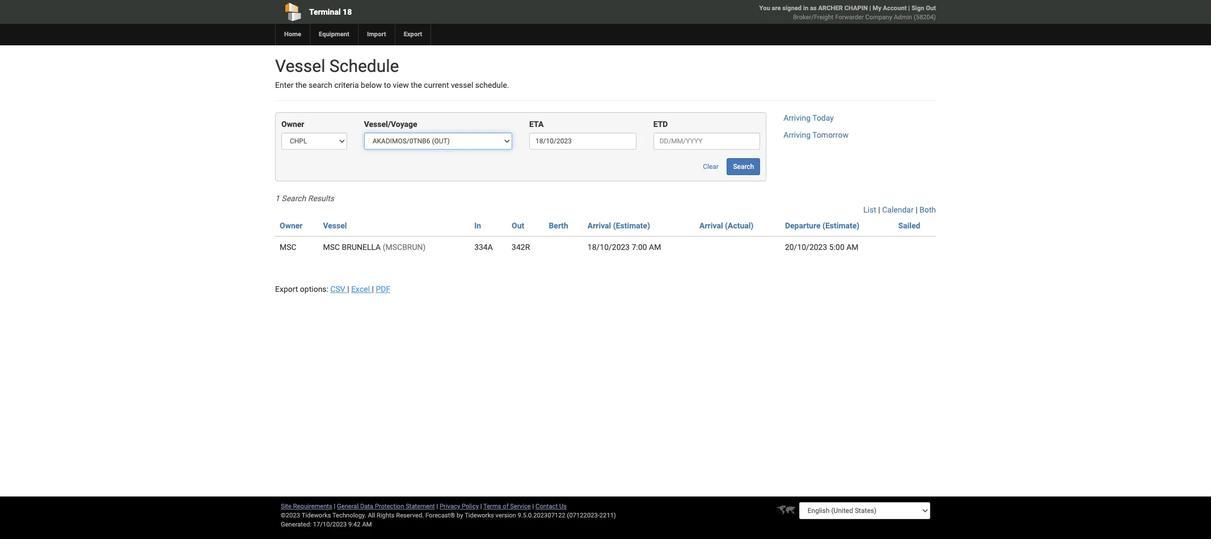 Task type: vqa. For each thing, say whether or not it's contained in the screenshot.
Excel link
yes



Task type: locate. For each thing, give the bounding box(es) containing it.
the
[[295, 81, 307, 90], [411, 81, 422, 90]]

(58204)
[[914, 14, 936, 21]]

equipment
[[319, 31, 349, 38]]

import
[[367, 31, 386, 38]]

search
[[733, 163, 754, 171], [282, 194, 306, 203]]

1 horizontal spatial arrival
[[699, 221, 723, 231]]

arriving for arriving today
[[784, 114, 811, 123]]

the right view
[[411, 81, 422, 90]]

as
[[810, 5, 817, 12]]

0 vertical spatial owner
[[281, 120, 304, 129]]

2 arriving from the top
[[784, 131, 811, 140]]

general data protection statement link
[[337, 503, 435, 511]]

1 vertical spatial search
[[282, 194, 306, 203]]

0 horizontal spatial export
[[275, 285, 298, 294]]

0 vertical spatial vessel
[[275, 56, 325, 76]]

signed
[[782, 5, 802, 12]]

both link
[[920, 206, 936, 215]]

you
[[759, 5, 770, 12]]

arrival down 1 search results list | calendar | both
[[588, 221, 611, 231]]

0 vertical spatial out
[[926, 5, 936, 12]]

privacy
[[440, 503, 460, 511]]

in
[[474, 221, 481, 231]]

owner left vessel link
[[280, 221, 303, 231]]

0 vertical spatial export
[[404, 31, 422, 38]]

| up tideworks
[[480, 503, 482, 511]]

clear button
[[697, 158, 725, 176]]

terms of service link
[[483, 503, 531, 511]]

msc
[[280, 243, 296, 252], [323, 243, 340, 252]]

msc down vessel link
[[323, 243, 340, 252]]

1 arriving from the top
[[784, 114, 811, 123]]

schedule.
[[475, 81, 509, 90]]

export down terminal 18 link
[[404, 31, 422, 38]]

2 (estimate) from the left
[[823, 221, 860, 231]]

contact
[[535, 503, 558, 511]]

all
[[368, 512, 375, 520]]

export inside "export" link
[[404, 31, 422, 38]]

©2023 tideworks
[[281, 512, 331, 520]]

arriving tomorrow
[[784, 131, 849, 140]]

generated:
[[281, 521, 311, 529]]

am right the 7:00
[[649, 243, 661, 252]]

search button
[[727, 158, 760, 176]]

| up forecast®
[[437, 503, 438, 511]]

in link
[[474, 221, 481, 231]]

| left "my"
[[869, 5, 871, 12]]

vessel up the enter
[[275, 56, 325, 76]]

vessel inside vessel schedule enter the search criteria below to view the current vessel schedule.
[[275, 56, 325, 76]]

owner
[[281, 120, 304, 129], [280, 221, 303, 231]]

1 horizontal spatial am
[[649, 243, 661, 252]]

statement
[[406, 503, 435, 511]]

am for 20/10/2023 5:00 am
[[846, 243, 859, 252]]

1 horizontal spatial out
[[926, 5, 936, 12]]

(estimate) up 5:00
[[823, 221, 860, 231]]

1 horizontal spatial (estimate)
[[823, 221, 860, 231]]

9.5.0.202307122
[[518, 512, 565, 520]]

calendar
[[882, 206, 914, 215]]

0 vertical spatial search
[[733, 163, 754, 171]]

contact us link
[[535, 503, 567, 511]]

0 horizontal spatial the
[[295, 81, 307, 90]]

20/10/2023 5:00 am
[[785, 243, 859, 252]]

arriving today
[[784, 114, 834, 123]]

tideworks
[[465, 512, 494, 520]]

owner link
[[280, 221, 303, 231]]

2 msc from the left
[[323, 243, 340, 252]]

arriving today link
[[784, 114, 834, 123]]

|
[[869, 5, 871, 12], [908, 5, 910, 12], [878, 206, 880, 215], [916, 206, 918, 215], [347, 285, 349, 294], [372, 285, 374, 294], [334, 503, 335, 511], [437, 503, 438, 511], [480, 503, 482, 511], [532, 503, 534, 511]]

export left options: on the bottom left of the page
[[275, 285, 298, 294]]

1 vertical spatial arriving
[[784, 131, 811, 140]]

arrival (estimate)
[[588, 221, 650, 231]]

2 horizontal spatial am
[[846, 243, 859, 252]]

| right csv
[[347, 285, 349, 294]]

0 horizontal spatial msc
[[280, 243, 296, 252]]

1 horizontal spatial msc
[[323, 243, 340, 252]]

the right the enter
[[295, 81, 307, 90]]

export link
[[395, 24, 431, 45]]

1 horizontal spatial search
[[733, 163, 754, 171]]

technology.
[[332, 512, 366, 520]]

arriving up arriving tomorrow
[[784, 114, 811, 123]]

policy
[[462, 503, 479, 511]]

etd
[[653, 120, 668, 129]]

owner down the enter
[[281, 120, 304, 129]]

1 vertical spatial owner
[[280, 221, 303, 231]]

today
[[812, 114, 834, 123]]

by
[[457, 512, 463, 520]]

342r
[[512, 243, 530, 252]]

1 vertical spatial vessel
[[323, 221, 347, 231]]

general
[[337, 503, 359, 511]]

below
[[361, 81, 382, 90]]

arrival left (actual)
[[699, 221, 723, 231]]

equipment link
[[310, 24, 358, 45]]

18/10/2023
[[588, 243, 630, 252]]

1 search results list | calendar | both
[[275, 194, 936, 215]]

us
[[559, 503, 567, 511]]

0 horizontal spatial out
[[512, 221, 524, 231]]

1 (estimate) from the left
[[613, 221, 650, 231]]

arrival for arrival (actual)
[[699, 221, 723, 231]]

2 arrival from the left
[[699, 221, 723, 231]]

am inside site requirements | general data protection statement | privacy policy | terms of service | contact us ©2023 tideworks technology. all rights reserved. forecast® by tideworks version 9.5.0.202307122 (07122023-2211) generated: 17/10/2023 9:42 am
[[362, 521, 372, 529]]

rights
[[377, 512, 395, 520]]

search right 1
[[282, 194, 306, 203]]

vessel down results
[[323, 221, 347, 231]]

you are signed in as archer chapin | my account | sign out broker/freight forwarder company admin (58204)
[[759, 5, 936, 21]]

msc for msc brunella (mscbrun)
[[323, 243, 340, 252]]

arriving down arriving today "link"
[[784, 131, 811, 140]]

2 the from the left
[[411, 81, 422, 90]]

0 horizontal spatial (estimate)
[[613, 221, 650, 231]]

site
[[281, 503, 292, 511]]

1 the from the left
[[295, 81, 307, 90]]

version
[[496, 512, 516, 520]]

1 horizontal spatial export
[[404, 31, 422, 38]]

0 horizontal spatial am
[[362, 521, 372, 529]]

schedule
[[329, 56, 399, 76]]

out
[[926, 5, 936, 12], [512, 221, 524, 231]]

(07122023-
[[567, 512, 600, 520]]

view
[[393, 81, 409, 90]]

334a
[[474, 243, 493, 252]]

tomorrow
[[812, 131, 849, 140]]

0 horizontal spatial arrival
[[588, 221, 611, 231]]

1 horizontal spatial the
[[411, 81, 422, 90]]

1 msc from the left
[[280, 243, 296, 252]]

csv link
[[330, 285, 347, 294]]

(estimate) up 18/10/2023 7:00 am
[[613, 221, 650, 231]]

am right 5:00
[[846, 243, 859, 252]]

am down all
[[362, 521, 372, 529]]

ETA text field
[[529, 133, 636, 150]]

excel link
[[351, 285, 372, 294]]

search right clear
[[733, 163, 754, 171]]

(actual)
[[725, 221, 754, 231]]

vessel link
[[323, 221, 347, 231]]

arriving for arriving tomorrow
[[784, 131, 811, 140]]

csv
[[330, 285, 345, 294]]

out up 342r
[[512, 221, 524, 231]]

out up (58204)
[[926, 5, 936, 12]]

export
[[404, 31, 422, 38], [275, 285, 298, 294]]

| right list at the right of page
[[878, 206, 880, 215]]

msc for msc
[[280, 243, 296, 252]]

0 horizontal spatial search
[[282, 194, 306, 203]]

data
[[360, 503, 373, 511]]

1 arrival from the left
[[588, 221, 611, 231]]

arrival
[[588, 221, 611, 231], [699, 221, 723, 231]]

0 vertical spatial arriving
[[784, 114, 811, 123]]

1 vertical spatial export
[[275, 285, 298, 294]]

arrival for arrival (estimate)
[[588, 221, 611, 231]]

msc down owner link
[[280, 243, 296, 252]]



Task type: describe. For each thing, give the bounding box(es) containing it.
in
[[803, 5, 808, 12]]

| up 9.5.0.202307122
[[532, 503, 534, 511]]

departure
[[785, 221, 821, 231]]

sailed
[[898, 221, 920, 231]]

7:00
[[632, 243, 647, 252]]

(estimate) for arrival (estimate)
[[613, 221, 650, 231]]

search
[[309, 81, 332, 90]]

results
[[308, 194, 334, 203]]

17/10/2023
[[313, 521, 347, 529]]

| left pdf "link"
[[372, 285, 374, 294]]

vessel/voyage
[[364, 120, 417, 129]]

arriving tomorrow link
[[784, 131, 849, 140]]

broker/freight
[[793, 14, 834, 21]]

home link
[[275, 24, 310, 45]]

vessel for vessel schedule enter the search criteria below to view the current vessel schedule.
[[275, 56, 325, 76]]

requirements
[[293, 503, 332, 511]]

of
[[503, 503, 509, 511]]

brunella
[[342, 243, 381, 252]]

msc brunella (mscbrun)
[[323, 243, 426, 252]]

clear
[[703, 163, 719, 171]]

chapin
[[844, 5, 868, 12]]

list
[[863, 206, 876, 215]]

export for export
[[404, 31, 422, 38]]

arrival (estimate) link
[[588, 221, 650, 231]]

out link
[[512, 221, 524, 231]]

site requirements | general data protection statement | privacy policy | terms of service | contact us ©2023 tideworks technology. all rights reserved. forecast® by tideworks version 9.5.0.202307122 (07122023-2211) generated: 17/10/2023 9:42 am
[[281, 503, 616, 529]]

departure (estimate) link
[[785, 221, 860, 231]]

ETD text field
[[653, 133, 760, 150]]

5:00
[[829, 243, 845, 252]]

excel
[[351, 285, 370, 294]]

my
[[873, 5, 881, 12]]

service
[[510, 503, 531, 511]]

admin
[[894, 14, 912, 21]]

sign out link
[[912, 5, 936, 12]]

options:
[[300, 285, 328, 294]]

privacy policy link
[[440, 503, 479, 511]]

terminal 18
[[309, 7, 352, 16]]

1
[[275, 194, 280, 203]]

archer
[[818, 5, 843, 12]]

vessel for vessel
[[323, 221, 347, 231]]

both
[[920, 206, 936, 215]]

protection
[[375, 503, 404, 511]]

forwarder
[[835, 14, 864, 21]]

arrival (actual) link
[[699, 221, 754, 231]]

export options: csv | excel | pdf
[[275, 285, 390, 294]]

current
[[424, 81, 449, 90]]

are
[[772, 5, 781, 12]]

sign
[[912, 5, 924, 12]]

pdf link
[[376, 285, 390, 294]]

(estimate) for departure (estimate)
[[823, 221, 860, 231]]

departure (estimate)
[[785, 221, 860, 231]]

20/10/2023
[[785, 243, 827, 252]]

vessel schedule enter the search criteria below to view the current vessel schedule.
[[275, 56, 509, 90]]

export for export options: csv | excel | pdf
[[275, 285, 298, 294]]

enter
[[275, 81, 294, 90]]

calendar link
[[882, 206, 914, 215]]

search inside "button"
[[733, 163, 754, 171]]

berth
[[549, 221, 568, 231]]

list link
[[863, 206, 876, 215]]

| left 'sign'
[[908, 5, 910, 12]]

berth link
[[549, 221, 568, 231]]

pdf
[[376, 285, 390, 294]]

vessel
[[451, 81, 473, 90]]

to
[[384, 81, 391, 90]]

terminal 18 link
[[275, 0, 541, 24]]

terminal
[[309, 7, 341, 16]]

out inside you are signed in as archer chapin | my account | sign out broker/freight forwarder company admin (58204)
[[926, 5, 936, 12]]

2211)
[[599, 512, 616, 520]]

1 vertical spatial out
[[512, 221, 524, 231]]

arrival (actual)
[[699, 221, 754, 231]]

terms
[[483, 503, 501, 511]]

my account link
[[873, 5, 907, 12]]

reserved.
[[396, 512, 424, 520]]

am for 18/10/2023 7:00 am
[[649, 243, 661, 252]]

criteria
[[334, 81, 359, 90]]

forecast®
[[425, 512, 455, 520]]

(mscbrun)
[[383, 243, 426, 252]]

search inside 1 search results list | calendar | both
[[282, 194, 306, 203]]

sailed link
[[898, 221, 920, 231]]

| left both at the right of the page
[[916, 206, 918, 215]]

9:42
[[348, 521, 361, 529]]

| left general
[[334, 503, 335, 511]]



